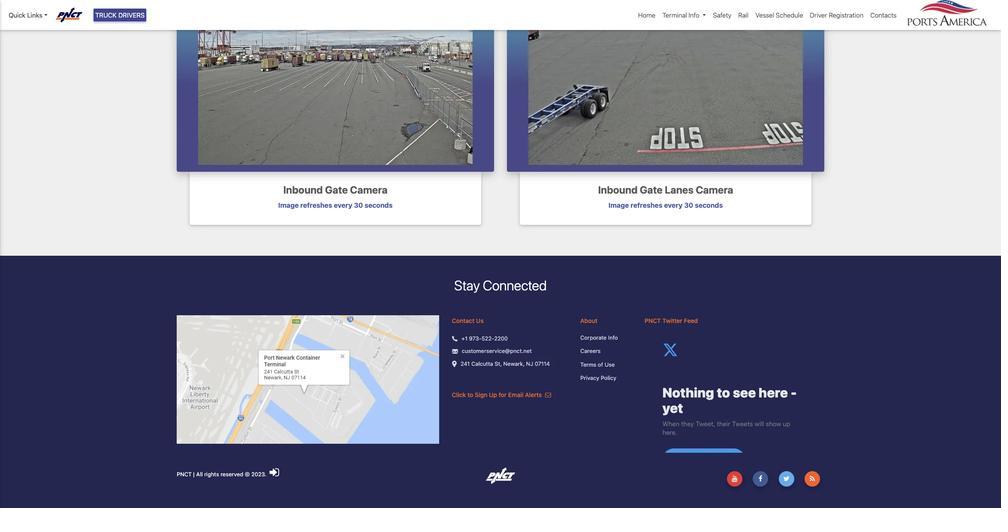 Task type: locate. For each thing, give the bounding box(es) containing it.
0 horizontal spatial every
[[334, 202, 352, 209]]

2 image refreshes every 30 seconds from the left
[[609, 202, 723, 209]]

quick links
[[9, 11, 42, 19]]

inbound for inbound gate lanes camera
[[598, 184, 638, 196]]

newark,
[[504, 361, 525, 368]]

1 gate from the left
[[325, 184, 348, 196]]

pnct twitter feed
[[645, 317, 698, 325]]

241 calcutta st, newark, nj 07114
[[461, 361, 550, 368]]

info
[[689, 11, 700, 19], [608, 335, 618, 341]]

terms of use link
[[581, 361, 632, 370]]

privacy policy link
[[581, 375, 632, 383]]

click to sign up for email alerts link
[[452, 392, 551, 399]]

customerservice@pnct.net link
[[462, 348, 532, 356]]

30 down lanes
[[684, 202, 693, 209]]

1 horizontal spatial pnct
[[645, 317, 661, 325]]

of
[[598, 362, 603, 368]]

contacts link
[[867, 7, 900, 23]]

pnct
[[645, 317, 661, 325], [177, 471, 192, 478]]

email
[[508, 392, 524, 399]]

privacy
[[581, 375, 600, 382]]

quick links link
[[9, 10, 47, 20]]

image
[[278, 202, 299, 209], [609, 202, 629, 209]]

1 vertical spatial info
[[608, 335, 618, 341]]

2 gate from the left
[[640, 184, 663, 196]]

1 30 from the left
[[354, 202, 363, 209]]

30 down inbound gate camera
[[354, 202, 363, 209]]

0 horizontal spatial image
[[278, 202, 299, 209]]

contact us
[[452, 317, 484, 325]]

1 horizontal spatial camera
[[696, 184, 734, 196]]

2 every from the left
[[664, 202, 683, 209]]

1 horizontal spatial seconds
[[695, 202, 723, 209]]

1 horizontal spatial gate
[[640, 184, 663, 196]]

image refreshes every 30 seconds
[[278, 202, 393, 209], [609, 202, 723, 209]]

refreshes for lanes
[[631, 202, 663, 209]]

2 inbound from the left
[[598, 184, 638, 196]]

every
[[334, 202, 352, 209], [664, 202, 683, 209]]

241
[[461, 361, 470, 368]]

2 camera from the left
[[696, 184, 734, 196]]

refreshes down inbound gate camera
[[300, 202, 332, 209]]

1 seconds from the left
[[365, 202, 393, 209]]

seconds for camera
[[365, 202, 393, 209]]

reserved
[[221, 471, 243, 478]]

1 horizontal spatial every
[[664, 202, 683, 209]]

every down lanes
[[664, 202, 683, 209]]

inbound
[[283, 184, 323, 196], [598, 184, 638, 196]]

terms
[[581, 362, 597, 368]]

driver registration link
[[807, 7, 867, 23]]

info up careers link
[[608, 335, 618, 341]]

2 refreshes from the left
[[631, 202, 663, 209]]

0 horizontal spatial refreshes
[[300, 202, 332, 209]]

lanes
[[665, 184, 694, 196]]

0 horizontal spatial pnct
[[177, 471, 192, 478]]

30 for camera
[[354, 202, 363, 209]]

1 vertical spatial pnct
[[177, 471, 192, 478]]

home link
[[635, 7, 659, 23]]

1 horizontal spatial 30
[[684, 202, 693, 209]]

1 horizontal spatial inbound
[[598, 184, 638, 196]]

1 horizontal spatial refreshes
[[631, 202, 663, 209]]

truck
[[95, 11, 117, 19]]

inbound for inbound gate camera
[[283, 184, 323, 196]]

1 image from the left
[[278, 202, 299, 209]]

st,
[[495, 361, 502, 368]]

0 horizontal spatial inbound
[[283, 184, 323, 196]]

corporate
[[581, 335, 607, 341]]

refreshes down inbound gate lanes camera
[[631, 202, 663, 209]]

seconds
[[365, 202, 393, 209], [695, 202, 723, 209]]

camera
[[350, 184, 388, 196], [696, 184, 734, 196]]

quick
[[9, 11, 25, 19]]

schedule
[[776, 11, 803, 19]]

drivers
[[118, 11, 145, 19]]

inbound gate camera
[[283, 184, 388, 196]]

0 horizontal spatial image refreshes every 30 seconds
[[278, 202, 393, 209]]

1 every from the left
[[334, 202, 352, 209]]

973-
[[469, 335, 482, 342]]

1 horizontal spatial image refreshes every 30 seconds
[[609, 202, 723, 209]]

envelope o image
[[545, 392, 551, 398]]

2200
[[494, 335, 508, 342]]

1 inbound from the left
[[283, 184, 323, 196]]

2 image from the left
[[609, 202, 629, 209]]

info right terminal
[[689, 11, 700, 19]]

pnct left "|" on the left bottom of page
[[177, 471, 192, 478]]

0 horizontal spatial 30
[[354, 202, 363, 209]]

image refreshes every 30 seconds down inbound gate camera
[[278, 202, 393, 209]]

calcutta
[[472, 361, 493, 368]]

0 horizontal spatial camera
[[350, 184, 388, 196]]

terminal info
[[663, 11, 700, 19]]

0 vertical spatial pnct
[[645, 317, 661, 325]]

0 horizontal spatial seconds
[[365, 202, 393, 209]]

2 30 from the left
[[684, 202, 693, 209]]

pnct left twitter
[[645, 317, 661, 325]]

driver registration
[[810, 11, 864, 19]]

image refreshes every 30 seconds for camera
[[278, 202, 393, 209]]

refreshes
[[300, 202, 332, 209], [631, 202, 663, 209]]

1 image refreshes every 30 seconds from the left
[[278, 202, 393, 209]]

0 horizontal spatial info
[[608, 335, 618, 341]]

inbound gate lanes camera
[[598, 184, 734, 196]]

safety link
[[710, 7, 735, 23]]

2 seconds from the left
[[695, 202, 723, 209]]

0 vertical spatial info
[[689, 11, 700, 19]]

image refreshes every 30 seconds for lanes
[[609, 202, 723, 209]]

2023.
[[251, 471, 266, 478]]

gate
[[325, 184, 348, 196], [640, 184, 663, 196]]

contacts
[[871, 11, 897, 19]]

truck drivers
[[95, 11, 145, 19]]

us
[[476, 317, 484, 325]]

connected
[[483, 278, 547, 294]]

30
[[354, 202, 363, 209], [684, 202, 693, 209]]

info for corporate info
[[608, 335, 618, 341]]

1 horizontal spatial image
[[609, 202, 629, 209]]

every down inbound gate camera
[[334, 202, 352, 209]]

registration
[[829, 11, 864, 19]]

1 refreshes from the left
[[300, 202, 332, 209]]

image refreshes every 30 seconds down inbound gate lanes camera
[[609, 202, 723, 209]]

gate for camera
[[325, 184, 348, 196]]

07114
[[535, 361, 550, 368]]

all
[[196, 471, 203, 478]]

1 horizontal spatial info
[[689, 11, 700, 19]]

0 horizontal spatial gate
[[325, 184, 348, 196]]



Task type: describe. For each thing, give the bounding box(es) containing it.
info for terminal info
[[689, 11, 700, 19]]

privacy policy
[[581, 375, 617, 382]]

seconds for lanes
[[695, 202, 723, 209]]

522-
[[482, 335, 494, 342]]

up
[[489, 392, 497, 399]]

alerts
[[525, 392, 542, 399]]

use
[[605, 362, 615, 368]]

nj
[[526, 361, 533, 368]]

241 calcutta st, newark, nj 07114 link
[[461, 360, 550, 369]]

pnct for pnct | all rights reserved © 2023.
[[177, 471, 192, 478]]

rail link
[[735, 7, 752, 23]]

image for inbound gate lanes camera
[[609, 202, 629, 209]]

terms of use
[[581, 362, 615, 368]]

stay connected
[[454, 278, 547, 294]]

terminal info link
[[659, 7, 710, 23]]

careers
[[581, 348, 601, 355]]

+1 973-522-2200
[[462, 335, 508, 342]]

twitter
[[663, 317, 683, 325]]

careers link
[[581, 348, 632, 356]]

30 for lanes
[[684, 202, 693, 209]]

every for lanes
[[664, 202, 683, 209]]

+1 973-522-2200 link
[[462, 335, 508, 343]]

links
[[27, 11, 42, 19]]

©
[[245, 471, 250, 478]]

to
[[468, 392, 473, 399]]

refreshes for camera
[[300, 202, 332, 209]]

rights
[[204, 471, 219, 478]]

click to sign up for email alerts
[[452, 392, 544, 399]]

vessel
[[756, 11, 775, 19]]

+1
[[462, 335, 468, 342]]

click
[[452, 392, 466, 399]]

pnct for pnct twitter feed
[[645, 317, 661, 325]]

about
[[581, 317, 598, 325]]

pnct | all rights reserved © 2023.
[[177, 471, 268, 478]]

contact
[[452, 317, 475, 325]]

customerservice@pnct.net
[[462, 348, 532, 355]]

safety
[[713, 11, 732, 19]]

sign in image
[[270, 468, 279, 479]]

vessel schedule link
[[752, 7, 807, 23]]

every for camera
[[334, 202, 352, 209]]

driver
[[810, 11, 828, 19]]

feed
[[684, 317, 698, 325]]

vessel schedule
[[756, 11, 803, 19]]

terminal
[[663, 11, 687, 19]]

sign
[[475, 392, 488, 399]]

image for inbound gate camera
[[278, 202, 299, 209]]

gate for lanes
[[640, 184, 663, 196]]

stay
[[454, 278, 480, 294]]

1 camera from the left
[[350, 184, 388, 196]]

truck drivers link
[[94, 9, 146, 22]]

for
[[499, 392, 507, 399]]

rail
[[739, 11, 749, 19]]

policy
[[601, 375, 617, 382]]

corporate info link
[[581, 334, 632, 343]]

home
[[638, 11, 656, 19]]

corporate info
[[581, 335, 618, 341]]

|
[[193, 471, 195, 478]]



Task type: vqa. For each thing, say whether or not it's contained in the screenshot.
off on the right of the page
no



